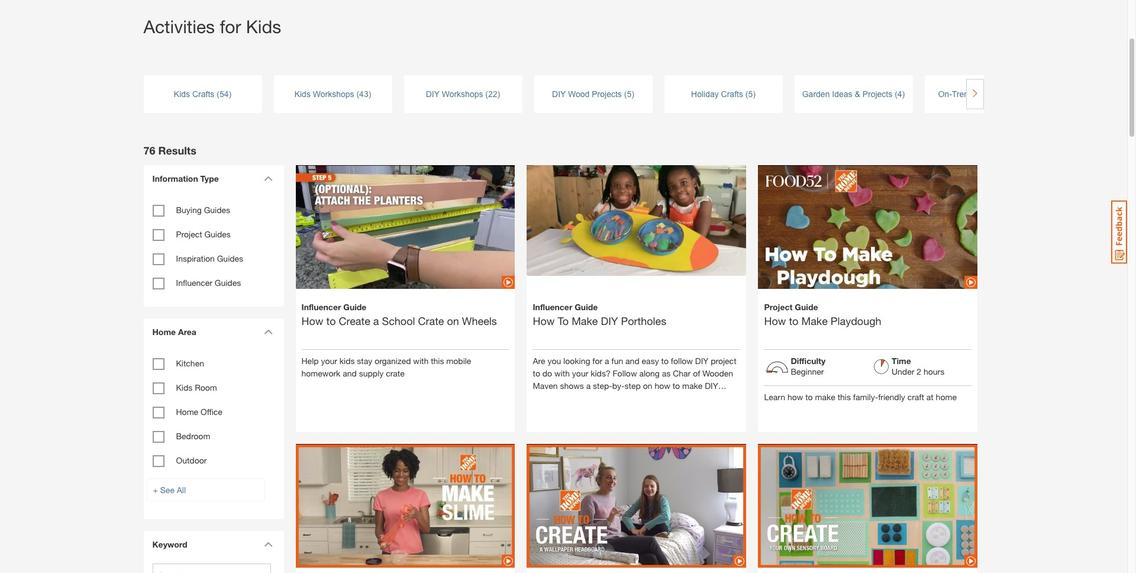 Task type: describe. For each thing, give the bounding box(es) containing it.
trend
[[952, 89, 974, 99]]

workshops for kids workshops
[[313, 89, 354, 99]]

you
[[548, 356, 561, 366]]

4
[[898, 89, 903, 99]]

with inside are you looking for a fun and easy to follow diy project to do with your kids? follow along as char of wooden maven shows a step-by-step on how to make diy portholes!
[[555, 368, 570, 378]]

0 vertical spatial home
[[936, 392, 957, 402]]

2 vertical spatial a
[[586, 380, 591, 391]]

are you looking for a fun and easy to follow diy project to do with your kids? follow along as char of wooden maven shows a step-by-step on how to make diy portholes!
[[533, 356, 737, 403]]

garden
[[803, 89, 830, 99]]

1 horizontal spatial this
[[838, 392, 851, 402]]

do
[[543, 368, 552, 378]]

char
[[673, 368, 691, 378]]

beginner
[[791, 366, 824, 376]]

1 vertical spatial home
[[176, 407, 198, 417]]

&
[[855, 89, 861, 99]]

follow
[[613, 368, 637, 378]]

make for to
[[572, 314, 598, 327]]

guide for diy
[[575, 302, 598, 312]]

inspiration
[[176, 253, 215, 263]]

looking
[[564, 356, 590, 366]]

friendly
[[879, 392, 906, 402]]

with inside help your kids stay organized with this mobile homework and supply crate
[[413, 356, 429, 366]]

help your kids stay organized with this mobile homework and supply crate
[[302, 356, 471, 378]]

home area
[[152, 327, 196, 337]]

activities
[[144, 16, 215, 37]]

by-
[[613, 380, 625, 391]]

guides for inspiration guides
[[217, 253, 243, 263]]

shows
[[560, 380, 584, 391]]

guides for influencer guides
[[215, 278, 241, 288]]

to up the as at right
[[662, 356, 669, 366]]

to inside project guide how to make playdough
[[789, 314, 799, 327]]

+ see all button
[[147, 478, 265, 501]]

s
[[191, 144, 196, 157]]

kids workshops ( 43 )
[[295, 89, 371, 99]]

project for project guide how to make playdough
[[765, 302, 793, 312]]

on inside influencer guide how to create a school crate on wheels
[[447, 314, 459, 327]]

to down beginner
[[806, 392, 813, 402]]

family-
[[854, 392, 879, 402]]

project for project guides
[[176, 229, 202, 239]]

kids for kids workshops ( 43 )
[[295, 89, 311, 99]]

how to make playdough image
[[759, 145, 978, 309]]

caret icon image inside keyword button
[[264, 542, 273, 547]]

76
[[144, 144, 155, 157]]

crafts for kids crafts
[[192, 89, 214, 99]]

information type button
[[147, 165, 277, 192]]

follow
[[671, 356, 693, 366]]

activities for kids
[[144, 16, 281, 37]]

( for holiday crafts
[[746, 89, 749, 99]]

school
[[382, 314, 415, 327]]

easy
[[642, 356, 659, 366]]

wheels
[[462, 314, 497, 327]]

caret icon image for area
[[264, 329, 273, 334]]

inspiration guides
[[176, 253, 243, 263]]

stay
[[357, 356, 373, 366]]

help
[[302, 356, 319, 366]]

how to make diy portholes image
[[527, 145, 747, 276]]

influencer for how to make diy portholes
[[533, 302, 573, 312]]

guide for a
[[343, 302, 367, 312]]

+ see all
[[153, 485, 186, 495]]

organized
[[375, 356, 411, 366]]

on inside are you looking for a fun and easy to follow diy project to do with your kids? follow along as char of wooden maven shows a step-by-step on how to make diy portholes!
[[643, 380, 653, 391]]

crate
[[418, 314, 444, 327]]

holiday crafts ( 5 )
[[691, 89, 756, 99]]

to left do
[[533, 368, 540, 378]]

keyword
[[152, 539, 187, 549]]

portholes
[[621, 314, 667, 327]]

make inside are you looking for a fun and easy to follow diy project to do with your kids? follow along as char of wooden maven shows a step-by-step on how to make diy portholes!
[[683, 380, 703, 391]]

kids room
[[176, 382, 217, 392]]

diy wood projects ( 5 )
[[552, 89, 635, 99]]

make for to
[[802, 314, 828, 327]]

diy workshops ( 22 )
[[426, 89, 500, 99]]

at
[[927, 392, 934, 402]]

area
[[178, 327, 196, 337]]

6 ( from the left
[[895, 89, 898, 99]]

and inside are you looking for a fun and easy to follow diy project to do with your kids? follow along as char of wooden maven shows a step-by-step on how to make diy portholes!
[[626, 356, 640, 366]]

bedroom
[[176, 431, 210, 441]]

1 vertical spatial make
[[815, 392, 836, 402]]

how inside project guide how to make playdough
[[765, 314, 786, 327]]

see
[[160, 485, 175, 495]]

learn how to make this family-friendly craft at home
[[765, 392, 957, 402]]

influencer guide how to create a school crate on wheels
[[302, 302, 497, 327]]

1 projects from the left
[[592, 89, 622, 99]]

feedback link image
[[1112, 200, 1128, 264]]

holiday
[[691, 89, 719, 99]]

influencer guides
[[176, 278, 241, 288]]

project guides
[[176, 229, 231, 239]]

workshops for diy workshops
[[442, 89, 483, 99]]

on-trend workshops
[[939, 89, 1017, 99]]

home office
[[176, 407, 222, 417]]

kids?
[[591, 368, 611, 378]]

time under 2 hours
[[892, 356, 945, 376]]

keyword button
[[147, 531, 277, 558]]

time
[[892, 356, 912, 366]]

your inside help your kids stay organized with this mobile homework and supply crate
[[321, 356, 337, 366]]

how for how to create a school crate on wheels
[[302, 314, 324, 327]]

0 horizontal spatial influencer
[[176, 278, 212, 288]]



Task type: locate. For each thing, give the bounding box(es) containing it.
wooden
[[703, 368, 734, 378]]

0 horizontal spatial home
[[176, 407, 198, 417]]

0 vertical spatial on
[[447, 314, 459, 327]]

diy inside influencer guide how to make diy portholes
[[601, 314, 618, 327]]

1 how from the left
[[302, 314, 324, 327]]

0 vertical spatial your
[[321, 356, 337, 366]]

) for kids crafts ( 54 )
[[229, 89, 232, 99]]

guides
[[204, 205, 230, 215], [204, 229, 231, 239], [217, 253, 243, 263], [215, 278, 241, 288]]

2 workshops from the left
[[442, 89, 483, 99]]

Search search field
[[152, 564, 271, 573]]

2 ) from the left
[[369, 89, 371, 99]]

0 horizontal spatial this
[[431, 356, 444, 366]]

2 horizontal spatial kids
[[295, 89, 311, 99]]

are
[[533, 356, 545, 366]]

3 how from the left
[[765, 314, 786, 327]]

1 horizontal spatial with
[[555, 368, 570, 378]]

influencer up create
[[302, 302, 341, 312]]

influencer inside influencer guide how to create a school crate on wheels
[[302, 302, 341, 312]]

1 horizontal spatial make
[[815, 392, 836, 402]]

hours
[[924, 366, 945, 376]]

1 horizontal spatial and
[[626, 356, 640, 366]]

1 vertical spatial caret icon image
[[264, 329, 273, 334]]

1 caret icon image from the top
[[264, 176, 273, 181]]

kids crafts ( 54 )
[[174, 89, 232, 99]]

5 right wood
[[627, 89, 632, 99]]

guides up inspiration guides
[[204, 229, 231, 239]]

0 horizontal spatial for
[[220, 16, 241, 37]]

0 horizontal spatial kids
[[176, 382, 193, 392]]

home area button
[[147, 318, 277, 345]]

how inside are you looking for a fun and easy to follow diy project to do with your kids? follow along as char of wooden maven shows a step-by-step on how to make diy portholes!
[[655, 380, 671, 391]]

to inside influencer guide how to create a school crate on wheels
[[326, 314, 336, 327]]

step
[[625, 380, 641, 391]]

guides up project guides
[[204, 205, 230, 215]]

1 horizontal spatial workshops
[[442, 89, 483, 99]]

home left office
[[176, 407, 198, 417]]

supply
[[359, 368, 384, 378]]

project inside project guide how to make playdough
[[765, 302, 793, 312]]

1 make from the left
[[572, 314, 598, 327]]

buying
[[176, 205, 202, 215]]

guides up 'influencer guides'
[[217, 253, 243, 263]]

54
[[220, 89, 229, 99]]

1 horizontal spatial on
[[643, 380, 653, 391]]

2
[[917, 366, 922, 376]]

guide
[[343, 302, 367, 312], [575, 302, 598, 312], [795, 302, 818, 312]]

crafts for holiday crafts
[[721, 89, 743, 99]]

3 caret icon image from the top
[[264, 542, 273, 547]]

crate
[[386, 368, 405, 378]]

) for kids workshops ( 43 )
[[369, 89, 371, 99]]

0 vertical spatial and
[[626, 356, 640, 366]]

0 horizontal spatial how
[[655, 380, 671, 391]]

on-
[[939, 89, 952, 99]]

make inside project guide how to make playdough
[[802, 314, 828, 327]]

workshops left the 22
[[442, 89, 483, 99]]

project guide how to make playdough
[[765, 302, 882, 327]]

home right 'at'
[[936, 392, 957, 402]]

1 crafts from the left
[[192, 89, 214, 99]]

workshops left 43
[[313, 89, 354, 99]]

influencer down inspiration
[[176, 278, 212, 288]]

2 horizontal spatial how
[[765, 314, 786, 327]]

0 horizontal spatial a
[[373, 314, 379, 327]]

1 horizontal spatial a
[[586, 380, 591, 391]]

2 guide from the left
[[575, 302, 598, 312]]

this left family-
[[838, 392, 851, 402]]

how to create a school crate on wheels image
[[296, 145, 515, 309]]

difficulty beginner
[[791, 356, 826, 376]]

kids
[[340, 356, 355, 366], [176, 382, 193, 392]]

your up homework
[[321, 356, 337, 366]]

0 horizontal spatial 5
[[627, 89, 632, 99]]

make up the 'difficulty'
[[802, 314, 828, 327]]

influencer
[[176, 278, 212, 288], [302, 302, 341, 312], [533, 302, 573, 312]]

under
[[892, 366, 915, 376]]

how for how to make diy portholes
[[533, 314, 555, 327]]

homework
[[302, 368, 341, 378]]

for up kids?
[[593, 356, 603, 366]]

1 horizontal spatial your
[[572, 368, 589, 378]]

5 right holiday
[[749, 89, 753, 99]]

( for diy workshops
[[486, 89, 488, 99]]

guide for playdough
[[795, 302, 818, 312]]

influencer guide how to make diy portholes
[[533, 302, 667, 327]]

your inside are you looking for a fun and easy to follow diy project to do with your kids? follow along as char of wooden maven shows a step-by-step on how to make diy portholes!
[[572, 368, 589, 378]]

2 horizontal spatial a
[[605, 356, 610, 366]]

( for kids crafts
[[217, 89, 220, 99]]

0 vertical spatial for
[[220, 16, 241, 37]]

6 ) from the left
[[903, 89, 905, 99]]

craft
[[908, 392, 925, 402]]

) for diy workshops ( 22 )
[[498, 89, 500, 99]]

0 horizontal spatial workshops
[[313, 89, 354, 99]]

garden ideas & projects ( 4 )
[[803, 89, 905, 99]]

0 horizontal spatial projects
[[592, 89, 622, 99]]

on
[[447, 314, 459, 327], [643, 380, 653, 391]]

0 horizontal spatial make
[[683, 380, 703, 391]]

make inside influencer guide how to make diy portholes
[[572, 314, 598, 327]]

2 projects from the left
[[863, 89, 893, 99]]

on-trend workshops link
[[925, 88, 1043, 100]]

a inside influencer guide how to create a school crate on wheels
[[373, 314, 379, 327]]

1 5 from the left
[[627, 89, 632, 99]]

3 ) from the left
[[498, 89, 500, 99]]

0 vertical spatial how
[[655, 380, 671, 391]]

0 horizontal spatial crafts
[[192, 89, 214, 99]]

+
[[153, 485, 158, 495]]

project
[[176, 229, 202, 239], [765, 302, 793, 312]]

) for holiday crafts ( 5 )
[[753, 89, 756, 99]]

playdough
[[831, 314, 882, 327]]

4 ) from the left
[[632, 89, 635, 99]]

information type
[[152, 173, 219, 184]]

a left 'fun'
[[605, 356, 610, 366]]

and left supply
[[343, 368, 357, 378]]

how
[[655, 380, 671, 391], [788, 392, 803, 402]]

to
[[558, 314, 569, 327]]

make right to
[[572, 314, 598, 327]]

( for kids workshops
[[357, 89, 359, 99]]

0 horizontal spatial project
[[176, 229, 202, 239]]

create
[[339, 314, 370, 327]]

for
[[220, 16, 241, 37], [593, 356, 603, 366]]

1 vertical spatial how
[[788, 392, 803, 402]]

wood
[[568, 89, 590, 99]]

office
[[201, 407, 222, 417]]

ideas
[[832, 89, 853, 99]]

1 workshops from the left
[[313, 89, 354, 99]]

1 horizontal spatial how
[[788, 392, 803, 402]]

how to create a diy interactive sensory board image
[[759, 424, 978, 573]]

portholes!
[[533, 393, 570, 403]]

make down beginner
[[815, 392, 836, 402]]

0 horizontal spatial make
[[572, 314, 598, 327]]

to up the 'difficulty'
[[789, 314, 799, 327]]

for inside are you looking for a fun and easy to follow diy project to do with your kids? follow along as char of wooden maven shows a step-by-step on how to make diy portholes!
[[593, 356, 603, 366]]

1 horizontal spatial influencer
[[302, 302, 341, 312]]

2 how from the left
[[533, 314, 555, 327]]

a right create
[[373, 314, 379, 327]]

0 horizontal spatial how
[[302, 314, 324, 327]]

as
[[662, 368, 671, 378]]

with right organized
[[413, 356, 429, 366]]

5 ( from the left
[[746, 89, 749, 99]]

0 vertical spatial a
[[373, 314, 379, 327]]

influencer for how to create a school crate on wheels
[[302, 302, 341, 312]]

influencer inside influencer guide how to make diy portholes
[[533, 302, 573, 312]]

type
[[200, 173, 219, 184]]

on right crate
[[447, 314, 459, 327]]

guide up the 'difficulty'
[[795, 302, 818, 312]]

how inside influencer guide how to make diy portholes
[[533, 314, 555, 327]]

how to refresh your kid's room with wallpaper image
[[527, 424, 747, 573]]

kids left room at the bottom
[[176, 382, 193, 392]]

this left mobile
[[431, 356, 444, 366]]

22
[[488, 89, 498, 99]]

fun
[[612, 356, 623, 366]]

0 vertical spatial caret icon image
[[264, 176, 273, 181]]

guide up create
[[343, 302, 367, 312]]

guide inside project guide how to make playdough
[[795, 302, 818, 312]]

learn
[[765, 392, 786, 402]]

make down of
[[683, 380, 703, 391]]

guides for project guides
[[204, 229, 231, 239]]

crafts right holiday
[[721, 89, 743, 99]]

all
[[177, 485, 186, 495]]

projects right wood
[[592, 89, 622, 99]]

1 horizontal spatial projects
[[863, 89, 893, 99]]

2 make from the left
[[802, 314, 828, 327]]

with down you
[[555, 368, 570, 378]]

crafts
[[192, 89, 214, 99], [721, 89, 743, 99]]

3 guide from the left
[[795, 302, 818, 312]]

how inside influencer guide how to create a school crate on wheels
[[302, 314, 324, 327]]

how to make slime image
[[296, 424, 515, 573]]

2 horizontal spatial guide
[[795, 302, 818, 312]]

mobile
[[447, 356, 471, 366]]

3 ( from the left
[[486, 89, 488, 99]]

difficulty
[[791, 356, 826, 366]]

1 vertical spatial for
[[593, 356, 603, 366]]

result
[[158, 144, 191, 157]]

caret icon image
[[264, 176, 273, 181], [264, 329, 273, 334], [264, 542, 273, 547]]

2 horizontal spatial influencer
[[533, 302, 573, 312]]

guide inside influencer guide how to create a school crate on wheels
[[343, 302, 367, 312]]

room
[[195, 382, 217, 392]]

1 vertical spatial on
[[643, 380, 653, 391]]

1 vertical spatial your
[[572, 368, 589, 378]]

1 vertical spatial this
[[838, 392, 851, 402]]

1 horizontal spatial how
[[533, 314, 555, 327]]

how
[[302, 314, 324, 327], [533, 314, 555, 327], [765, 314, 786, 327]]

to left create
[[326, 314, 336, 327]]

kitchen
[[176, 358, 204, 368]]

projects right '&'
[[863, 89, 893, 99]]

1 vertical spatial a
[[605, 356, 610, 366]]

guide inside influencer guide how to make diy portholes
[[575, 302, 598, 312]]

2 crafts from the left
[[721, 89, 743, 99]]

maven
[[533, 380, 558, 391]]

along
[[640, 368, 660, 378]]

kids left stay
[[340, 356, 355, 366]]

for right activities
[[220, 16, 241, 37]]

1 horizontal spatial guide
[[575, 302, 598, 312]]

crafts left 54
[[192, 89, 214, 99]]

0 horizontal spatial with
[[413, 356, 429, 366]]

workshops right trend
[[976, 89, 1017, 99]]

0 vertical spatial this
[[431, 356, 444, 366]]

1 horizontal spatial kids
[[340, 356, 355, 366]]

caret icon image inside information type button
[[264, 176, 273, 181]]

guides down inspiration guides
[[215, 278, 241, 288]]

1 horizontal spatial project
[[765, 302, 793, 312]]

a
[[373, 314, 379, 327], [605, 356, 610, 366], [586, 380, 591, 391]]

2 vertical spatial caret icon image
[[264, 542, 273, 547]]

)
[[229, 89, 232, 99], [369, 89, 371, 99], [498, 89, 500, 99], [632, 89, 635, 99], [753, 89, 756, 99], [903, 89, 905, 99]]

how right 'learn'
[[788, 392, 803, 402]]

1 vertical spatial and
[[343, 368, 357, 378]]

2 horizontal spatial workshops
[[976, 89, 1017, 99]]

2 ( from the left
[[357, 89, 359, 99]]

step-
[[593, 380, 613, 391]]

0 vertical spatial make
[[683, 380, 703, 391]]

0 vertical spatial kids
[[340, 356, 355, 366]]

0 horizontal spatial your
[[321, 356, 337, 366]]

0 vertical spatial with
[[413, 356, 429, 366]]

project
[[711, 356, 737, 366]]

how down the as at right
[[655, 380, 671, 391]]

and up follow
[[626, 356, 640, 366]]

1 horizontal spatial kids
[[246, 16, 281, 37]]

1 guide from the left
[[343, 302, 367, 312]]

and inside help your kids stay organized with this mobile homework and supply crate
[[343, 368, 357, 378]]

buying guides
[[176, 205, 230, 215]]

0 horizontal spatial on
[[447, 314, 459, 327]]

5 ) from the left
[[753, 89, 756, 99]]

0 horizontal spatial and
[[343, 368, 357, 378]]

outdoor
[[176, 455, 207, 465]]

0 vertical spatial project
[[176, 229, 202, 239]]

kids inside help your kids stay organized with this mobile homework and supply crate
[[340, 356, 355, 366]]

0 horizontal spatial kids
[[174, 89, 190, 99]]

your down looking
[[572, 368, 589, 378]]

1 horizontal spatial make
[[802, 314, 828, 327]]

(
[[217, 89, 220, 99], [357, 89, 359, 99], [486, 89, 488, 99], [624, 89, 627, 99], [746, 89, 749, 99], [895, 89, 898, 99]]

1 ( from the left
[[217, 89, 220, 99]]

1 horizontal spatial crafts
[[721, 89, 743, 99]]

2 caret icon image from the top
[[264, 329, 273, 334]]

1 horizontal spatial home
[[936, 392, 957, 402]]

of
[[693, 368, 701, 378]]

to down char
[[673, 380, 680, 391]]

1 horizontal spatial for
[[593, 356, 603, 366]]

information
[[152, 173, 198, 184]]

4 ( from the left
[[624, 89, 627, 99]]

2 5 from the left
[[749, 89, 753, 99]]

5
[[627, 89, 632, 99], [749, 89, 753, 99]]

kids for kids crafts ( 54 )
[[174, 89, 190, 99]]

influencer up to
[[533, 302, 573, 312]]

1 vertical spatial project
[[765, 302, 793, 312]]

0 horizontal spatial guide
[[343, 302, 367, 312]]

on down along
[[643, 380, 653, 391]]

a left step-
[[586, 380, 591, 391]]

1 vertical spatial with
[[555, 368, 570, 378]]

caret icon image for type
[[264, 176, 273, 181]]

guides for buying guides
[[204, 205, 230, 215]]

1 horizontal spatial 5
[[749, 89, 753, 99]]

home
[[152, 327, 176, 337]]

76 result s
[[144, 144, 196, 157]]

1 vertical spatial kids
[[176, 382, 193, 392]]

1 ) from the left
[[229, 89, 232, 99]]

this inside help your kids stay organized with this mobile homework and supply crate
[[431, 356, 444, 366]]

guide up looking
[[575, 302, 598, 312]]

caret icon image inside home area button
[[264, 329, 273, 334]]

3 workshops from the left
[[976, 89, 1017, 99]]



Task type: vqa. For each thing, say whether or not it's contained in the screenshot.


